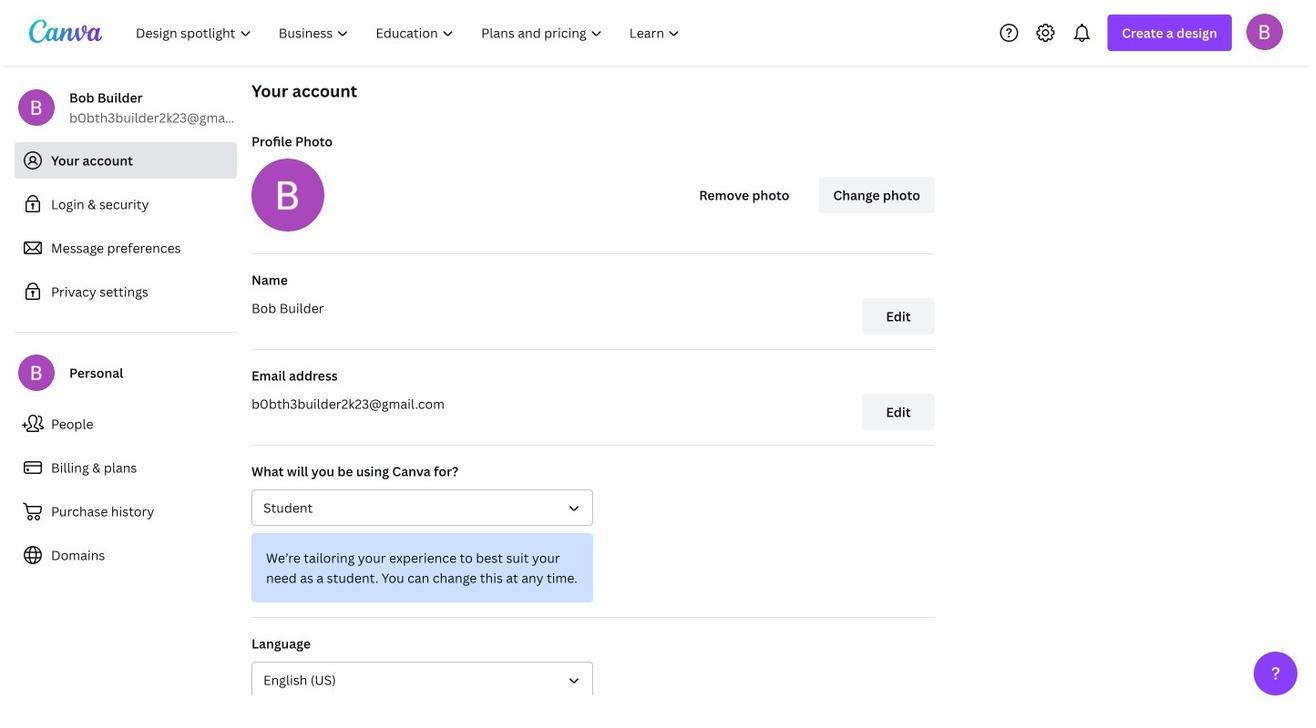 Task type: describe. For each thing, give the bounding box(es) containing it.
Language: English (US) button
[[252, 662, 593, 698]]



Task type: locate. For each thing, give the bounding box(es) containing it.
top level navigation element
[[124, 15, 696, 51]]

bob builder image
[[1247, 13, 1284, 50]]

None button
[[252, 490, 593, 526]]



Task type: vqa. For each thing, say whether or not it's contained in the screenshot.
Language: English (US) button
yes



